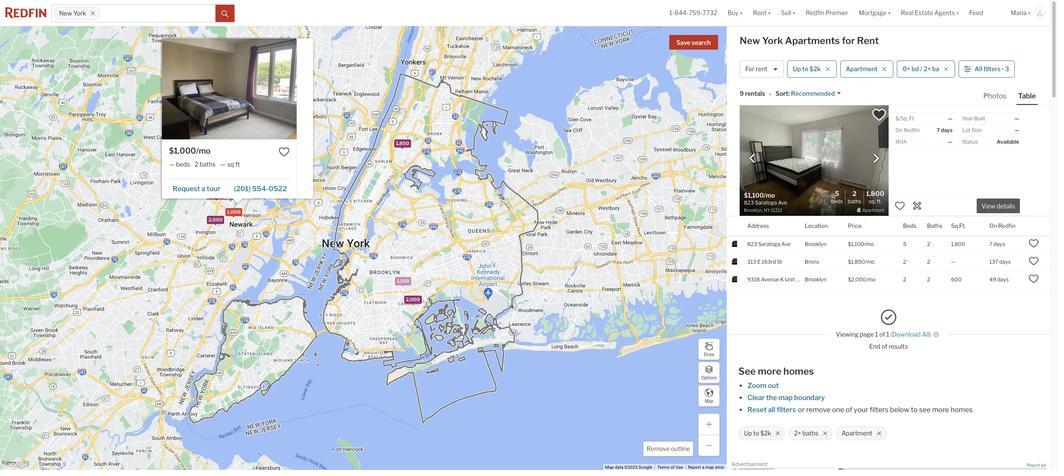 Task type: describe. For each thing, give the bounding box(es) containing it.
baths for 2+ baths
[[802, 430, 818, 437]]

1-844-759-7732 link
[[669, 9, 717, 17]]

rent ▾ button
[[753, 0, 771, 26]]

draw button
[[698, 339, 720, 360]]

:
[[788, 90, 790, 97]]

filters inside button
[[983, 65, 1001, 73]]

new york
[[59, 10, 86, 17]]

1-844-759-7732
[[669, 9, 717, 17]]

agents
[[934, 9, 955, 17]]

boundary
[[794, 394, 825, 402]]

buy ▾ button
[[722, 0, 748, 26]]

▾ for mortgage ▾
[[888, 9, 891, 17]]

beds
[[176, 161, 190, 168]]

ad region
[[731, 468, 1046, 470]]

previous button image
[[748, 154, 756, 163]]

1,980
[[209, 192, 223, 198]]

sell
[[781, 9, 791, 17]]

2 horizontal spatial 2,000
[[406, 296, 420, 303]]

avenue
[[761, 276, 779, 283]]

0 horizontal spatial beds
[[831, 198, 843, 205]]

mortgage ▾ button
[[854, 0, 896, 26]]

viewing page 1 of 1 (download all)
[[836, 331, 931, 338]]

1 vertical spatial remove apartment image
[[877, 431, 882, 436]]

3f
[[796, 276, 803, 283]]

137 days
[[989, 258, 1011, 265]]

up to $2k for remove up to $2k icon
[[744, 430, 771, 437]]

0 vertical spatial favorite button checkbox
[[872, 108, 886, 122]]

terms of use
[[657, 465, 683, 470]]

feed
[[969, 9, 983, 17]]

$2,000 /mo
[[848, 276, 876, 283]]

reset all filters button
[[747, 406, 796, 414]]

163rd
[[762, 258, 776, 265]]

0 vertical spatial baths
[[848, 198, 861, 205]]

rent
[[756, 65, 767, 73]]

sell ▾ button
[[781, 0, 795, 26]]

up for remove up to $2k icon
[[744, 430, 752, 437]]

1-
[[669, 9, 674, 17]]

2 1 from the left
[[886, 331, 889, 338]]

2 photo of 141 norfolk st, newark, nj 07103 image from the left
[[297, 39, 431, 140]]

report for report ad
[[1027, 463, 1040, 468]]

ba
[[932, 65, 939, 73]]

rent inside dropdown button
[[753, 9, 767, 17]]

k
[[780, 276, 784, 283]]

0 horizontal spatial redfin
[[806, 9, 824, 17]]

$1,000
[[169, 146, 196, 156]]

request
[[172, 185, 200, 193]]

remove 2+ baths image
[[823, 431, 828, 436]]

• for rentals
[[769, 91, 771, 98]]

view details button
[[977, 199, 1020, 213]]

address button
[[747, 216, 769, 236]]

sort
[[776, 90, 788, 97]]

0 horizontal spatial 2,000
[[208, 217, 222, 223]]

google image
[[2, 459, 31, 470]]

end of results
[[869, 343, 908, 350]]

313
[[747, 258, 756, 265]]

new for new york apartments for rent
[[740, 35, 760, 46]]

results
[[889, 343, 908, 350]]

built
[[974, 115, 985, 122]]

on inside button
[[989, 222, 997, 229]]

0 horizontal spatial more
[[758, 366, 781, 377]]

1,800 for 1,800 sq. ft.
[[866, 190, 884, 198]]

favorite button checkbox inside dialog
[[278, 146, 290, 158]]

favorite button image inside the "map" region
[[278, 146, 290, 158]]

1 horizontal spatial beds
[[903, 222, 917, 229]]

823 saratoga ave
[[747, 241, 790, 247]]

1 vertical spatial map
[[705, 465, 714, 470]]

1 photo of 141 norfolk st, newark, nj 07103 image from the left
[[162, 39, 297, 140]]

0 vertical spatial 7 days
[[937, 127, 953, 133]]

real
[[901, 9, 913, 17]]

zoom
[[747, 382, 766, 390]]

up to $2k for remove up to $2k image
[[793, 65, 821, 73]]

0 vertical spatial on redfin
[[896, 127, 920, 133]]

for
[[745, 65, 754, 73]]

options
[[701, 375, 717, 380]]

— left sq
[[220, 161, 225, 168]]

report for report a map error
[[688, 465, 701, 470]]

remove new york image
[[90, 11, 95, 16]]

1 brooklyn from the top
[[805, 241, 826, 247]]

draw
[[704, 352, 714, 357]]

$1,000 /mo
[[169, 146, 210, 156]]

313 e 163rd st
[[747, 258, 782, 265]]

$1,100
[[848, 241, 864, 247]]

x-out this home image
[[912, 201, 922, 211]]

$2,000
[[848, 276, 866, 283]]

(201) 554-0522
[[234, 185, 287, 193]]

9 rentals •
[[740, 90, 771, 98]]

outline
[[671, 445, 690, 453]]

ft
[[235, 161, 240, 168]]

of up end of results
[[879, 331, 885, 338]]

reset
[[747, 406, 767, 414]]

1 vertical spatial redfin
[[904, 127, 920, 133]]

0 horizontal spatial 7
[[937, 127, 940, 133]]

all filters • 3 button
[[959, 60, 1015, 78]]

lot size
[[962, 127, 982, 133]]

$1,850
[[848, 258, 865, 265]]

days for —
[[999, 258, 1011, 265]]

days for 600
[[997, 276, 1009, 283]]

year
[[962, 115, 973, 122]]

9318 avenue k unit 3f brooklyn
[[747, 276, 826, 283]]

0 horizontal spatial 2+
[[794, 430, 801, 437]]

0 horizontal spatial on
[[896, 127, 903, 133]]

bronx
[[805, 258, 819, 265]]

2 baths
[[848, 190, 861, 205]]

of left use
[[671, 465, 675, 470]]

size
[[972, 127, 982, 133]]

view details link
[[977, 198, 1020, 213]]

3
[[1005, 65, 1009, 73]]

map region
[[0, 22, 789, 470]]

1,800 sq. ft.
[[866, 190, 884, 205]]

remove
[[806, 406, 831, 414]]

0 vertical spatial homes
[[783, 366, 814, 377]]

submit search image
[[222, 10, 228, 17]]

sq.
[[869, 198, 876, 205]]

1 vertical spatial baths
[[927, 222, 942, 229]]

/mo for $2,000
[[866, 276, 876, 283]]

for
[[842, 35, 855, 46]]

2 inside the "map" region
[[194, 161, 198, 168]]

baths for 2 baths
[[199, 161, 215, 168]]

apartment for "remove apartment" image inside apartment "button"
[[846, 65, 878, 73]]

york for new york
[[73, 10, 86, 17]]

▾ for maria ▾
[[1028, 9, 1031, 17]]

table
[[1018, 92, 1036, 100]]

• for filters
[[1002, 65, 1004, 73]]

9
[[740, 90, 744, 97]]

apartment for the bottommost "remove apartment" image
[[841, 430, 872, 437]]

request a tour button
[[169, 182, 227, 195]]

york for new york apartments for rent
[[762, 35, 783, 46]]

beds button
[[903, 216, 917, 236]]

1 1 from the left
[[875, 331, 878, 338]]

0 vertical spatial ft.
[[909, 115, 915, 122]]

— left status
[[948, 139, 953, 145]]

137
[[989, 258, 998, 265]]

for rent button
[[740, 60, 784, 78]]

— sq ft
[[220, 161, 240, 168]]

next button image
[[872, 154, 880, 163]]

apartment button
[[840, 60, 894, 78]]

favorite this home image for 600
[[1029, 274, 1039, 284]]

$/sq. ft.
[[896, 115, 915, 122]]

see more homes
[[738, 366, 814, 377]]

49
[[989, 276, 996, 283]]

to for remove up to $2k icon
[[753, 430, 759, 437]]

favorite this home image for 1,800
[[1029, 238, 1039, 249]]

zoom out button
[[747, 382, 779, 390]]



Task type: vqa. For each thing, say whether or not it's contained in the screenshot.
paid
no



Task type: locate. For each thing, give the bounding box(es) containing it.
2+ inside "0+ bd / 2+ ba" button
[[924, 65, 931, 73]]

0 horizontal spatial 1
[[875, 331, 878, 338]]

5
[[835, 190, 839, 198], [903, 241, 906, 247]]

$2k for remove up to $2k image
[[809, 65, 821, 73]]

0 horizontal spatial 5
[[835, 190, 839, 198]]

report right use
[[688, 465, 701, 470]]

1 vertical spatial brooklyn
[[805, 276, 826, 283]]

1 vertical spatial 7 days
[[989, 241, 1005, 247]]

1 right page
[[875, 331, 878, 338]]

/mo for $1,850
[[865, 258, 875, 265]]

baths down $1,000 /mo
[[199, 161, 215, 168]]

map inside zoom out clear the map boundary reset all filters or remove one of your filters below to see more homes
[[778, 394, 793, 402]]

redfin left premier
[[806, 9, 824, 17]]

0 vertical spatial redfin
[[806, 9, 824, 17]]

— up 600
[[951, 258, 956, 265]]

2 horizontal spatial to
[[911, 406, 918, 414]]

the
[[766, 394, 777, 402]]

$2k left remove up to $2k icon
[[760, 430, 771, 437]]

to inside zoom out clear the map boundary reset all filters or remove one of your filters below to see more homes
[[911, 406, 918, 414]]

$2k left remove up to $2k image
[[809, 65, 821, 73]]

5 inside 5 beds
[[835, 190, 839, 198]]

1 vertical spatial •
[[769, 91, 771, 98]]

report inside report ad button
[[1027, 463, 1040, 468]]

5 left 2 baths at the top of the page
[[835, 190, 839, 198]]

0 horizontal spatial to
[[753, 430, 759, 437]]

1 horizontal spatial 2+
[[924, 65, 931, 73]]

price
[[848, 222, 862, 229]]

map left the data
[[605, 465, 614, 470]]

1 horizontal spatial 5
[[903, 241, 906, 247]]

1 horizontal spatial rent
[[857, 35, 879, 46]]

one
[[832, 406, 844, 414]]

1 horizontal spatial baths
[[802, 430, 818, 437]]

homes
[[783, 366, 814, 377], [951, 406, 973, 414]]

0 vertical spatial new
[[59, 10, 72, 17]]

up up recommended
[[793, 65, 801, 73]]

1,000
[[227, 209, 240, 215]]

more inside zoom out clear the map boundary reset all filters or remove one of your filters below to see more homes
[[932, 406, 949, 414]]

▾ for sell ▾
[[793, 9, 795, 17]]

rent ▾ button
[[748, 0, 776, 26]]

remove apartment image left the 0+
[[882, 66, 887, 72]]

view details
[[982, 203, 1015, 210]]

2 inside 2 baths
[[852, 190, 857, 198]]

0 horizontal spatial baths
[[848, 198, 861, 205]]

0 horizontal spatial up to $2k
[[744, 430, 771, 437]]

favorite button checkbox up 0522
[[278, 146, 290, 158]]

▾
[[740, 9, 743, 17], [768, 9, 771, 17], [793, 9, 795, 17], [888, 9, 891, 17], [956, 9, 959, 17], [1028, 9, 1031, 17]]

st
[[777, 258, 782, 265]]

a for tour
[[201, 185, 205, 193]]

/
[[920, 65, 922, 73]]

filters down clear the map boundary button
[[777, 406, 796, 414]]

status
[[962, 139, 978, 145]]

0 horizontal spatial 7 days
[[937, 127, 953, 133]]

$/sq.
[[896, 115, 908, 122]]

4 ▾ from the left
[[888, 9, 891, 17]]

real estate agents ▾ link
[[901, 0, 959, 26]]

up inside button
[[793, 65, 801, 73]]

3 ▾ from the left
[[793, 9, 795, 17]]

0 horizontal spatial rent
[[753, 9, 767, 17]]

▾ right maria
[[1028, 9, 1031, 17]]

terms of use link
[[657, 465, 683, 470]]

to
[[802, 65, 808, 73], [911, 406, 918, 414], [753, 430, 759, 437]]

1,850
[[396, 140, 409, 146]]

remove apartment image up ad region
[[877, 431, 882, 436]]

7 left lot
[[937, 127, 940, 133]]

$2k for remove up to $2k icon
[[760, 430, 771, 437]]

1 horizontal spatial new
[[740, 35, 760, 46]]

1 vertical spatial to
[[911, 406, 918, 414]]

— left beds
[[169, 161, 174, 168]]

map inside button
[[705, 398, 713, 404]]

sq.ft.
[[951, 222, 966, 229]]

2+ right remove up to $2k icon
[[794, 430, 801, 437]]

0 vertical spatial more
[[758, 366, 781, 377]]

1 vertical spatial rent
[[857, 35, 879, 46]]

1 horizontal spatial baths
[[927, 222, 942, 229]]

remove up to $2k image
[[775, 431, 780, 436]]

1 horizontal spatial filters
[[870, 406, 888, 414]]

▾ right buy
[[740, 9, 743, 17]]

1 horizontal spatial map
[[778, 394, 793, 402]]

0 horizontal spatial ft.
[[877, 198, 882, 205]]

on
[[896, 127, 903, 133], [989, 222, 997, 229]]

map right the
[[778, 394, 793, 402]]

5 down the beds button at the right of page
[[903, 241, 906, 247]]

your
[[854, 406, 868, 414]]

▾ left sell
[[768, 9, 771, 17]]

1 ▾ from the left
[[740, 9, 743, 17]]

up to $2k left remove up to $2k image
[[793, 65, 821, 73]]

dialog containing $1,000
[[162, 39, 431, 203]]

save
[[676, 39, 690, 46]]

of right one
[[846, 406, 852, 414]]

of right end
[[882, 343, 887, 350]]

up to $2k left remove up to $2k icon
[[744, 430, 771, 437]]

new left remove new york image
[[59, 10, 72, 17]]

1 vertical spatial apartment
[[841, 430, 872, 437]]

map left error
[[705, 465, 714, 470]]

1 horizontal spatial report
[[1027, 463, 1040, 468]]

days for 1,800
[[994, 241, 1005, 247]]

1 horizontal spatial favorite button checkbox
[[872, 108, 886, 122]]

2 vertical spatial redfin
[[998, 222, 1015, 229]]

terms
[[657, 465, 669, 470]]

redfin premier
[[806, 9, 848, 17]]

1 vertical spatial 1,800
[[951, 241, 965, 247]]

• inside button
[[1002, 65, 1004, 73]]

(download
[[891, 331, 921, 338]]

— left year
[[948, 115, 953, 122]]

report left ad
[[1027, 463, 1040, 468]]

new up the "for" on the right of page
[[740, 35, 760, 46]]

1 horizontal spatial york
[[762, 35, 783, 46]]

5 ▾ from the left
[[956, 9, 959, 17]]

more up out
[[758, 366, 781, 377]]

0 vertical spatial up to $2k
[[793, 65, 821, 73]]

premier
[[826, 9, 848, 17]]

favorite button image
[[872, 108, 886, 122], [278, 146, 290, 158]]

1 horizontal spatial 7
[[989, 241, 993, 247]]

days up the 137 days
[[994, 241, 1005, 247]]

1 vertical spatial $2k
[[760, 430, 771, 437]]

photo of 141 norfolk st, newark, nj 07103 image
[[162, 39, 297, 140], [297, 39, 431, 140]]

/mo up $1,850 /mo
[[864, 241, 874, 247]]

maria
[[1011, 9, 1027, 17]]

apartment down for
[[846, 65, 878, 73]]

2 brooklyn from the top
[[805, 276, 826, 283]]

0 vertical spatial •
[[1002, 65, 1004, 73]]

0 horizontal spatial favorite button image
[[278, 146, 290, 158]]

photo of 823 saratoga ave, brooklyn, ny 11212 image
[[740, 105, 889, 216]]

favorite this home image
[[895, 201, 905, 211], [1029, 238, 1039, 249], [1029, 274, 1039, 284]]

7 days up the 137 days
[[989, 241, 1005, 247]]

▾ right sell
[[793, 9, 795, 17]]

use
[[676, 465, 683, 470]]

mortgage ▾
[[859, 9, 891, 17]]

1 vertical spatial favorite button image
[[278, 146, 290, 158]]

unit
[[785, 276, 795, 283]]

2,000
[[241, 184, 255, 190], [208, 217, 222, 223], [406, 296, 420, 303]]

more right "see"
[[932, 406, 949, 414]]

1 horizontal spatial ft.
[[909, 115, 915, 122]]

1 horizontal spatial 7 days
[[989, 241, 1005, 247]]

address
[[747, 222, 769, 229]]

0 vertical spatial apartment
[[846, 65, 878, 73]]

redfin down $/sq. ft.
[[904, 127, 920, 133]]

— beds
[[169, 161, 190, 168]]

1 vertical spatial 5
[[903, 241, 906, 247]]

0 vertical spatial 2+
[[924, 65, 931, 73]]

on up hoa
[[896, 127, 903, 133]]

baths inside the "map" region
[[199, 161, 215, 168]]

1 vertical spatial favorite this home image
[[1029, 238, 1039, 249]]

0 vertical spatial 1,800
[[866, 190, 884, 198]]

1 vertical spatial up to $2k
[[744, 430, 771, 437]]

2,000 down 1,980 on the left top
[[208, 217, 222, 223]]

days
[[941, 127, 953, 133], [994, 241, 1005, 247], [999, 258, 1011, 265], [997, 276, 1009, 283]]

0 horizontal spatial filters
[[777, 406, 796, 414]]

1 horizontal spatial 2,000
[[241, 184, 255, 190]]

estate
[[915, 9, 933, 17]]

rentals
[[745, 90, 765, 97]]

0 vertical spatial 7
[[937, 127, 940, 133]]

remove
[[647, 445, 670, 453]]

0 vertical spatial to
[[802, 65, 808, 73]]

filters right your
[[870, 406, 888, 414]]

1 vertical spatial on
[[989, 222, 997, 229]]

5 beds
[[831, 190, 843, 205]]

0522
[[268, 185, 287, 193]]

— down table button
[[1015, 115, 1019, 122]]

1 vertical spatial homes
[[951, 406, 973, 414]]

• left 3 at the right top
[[1002, 65, 1004, 73]]

1 horizontal spatial up
[[793, 65, 801, 73]]

redfin down details
[[998, 222, 1015, 229]]

on down the view at the top right
[[989, 222, 997, 229]]

0 vertical spatial brooklyn
[[805, 241, 826, 247]]

▾ right the mortgage
[[888, 9, 891, 17]]

0 horizontal spatial new
[[59, 10, 72, 17]]

homes inside zoom out clear the map boundary reset all filters or remove one of your filters below to see more homes
[[951, 406, 973, 414]]

0 vertical spatial map
[[705, 398, 713, 404]]

see
[[738, 366, 756, 377]]

beds left 2 baths at the top of the page
[[831, 198, 843, 205]]

7 days left lot
[[937, 127, 953, 133]]

None search field
[[100, 5, 215, 22]]

location
[[805, 222, 828, 229]]

dialog
[[162, 39, 431, 203]]

0 vertical spatial rent
[[753, 9, 767, 17]]

1 vertical spatial map
[[605, 465, 614, 470]]

on redfin down $/sq. ft.
[[896, 127, 920, 133]]

0 horizontal spatial baths
[[199, 161, 215, 168]]

report ad button
[[1027, 463, 1046, 469]]

• left sort
[[769, 91, 771, 98]]

a for map
[[702, 465, 704, 470]]

favorite this home image up favorite this home image
[[1029, 238, 1039, 249]]

york down rent ▾ dropdown button
[[762, 35, 783, 46]]

to left remove up to $2k image
[[802, 65, 808, 73]]

0 vertical spatial $2k
[[809, 65, 821, 73]]

1
[[875, 331, 878, 338], [886, 331, 889, 338]]

baths left sq. at the top
[[848, 198, 861, 205]]

▾ for rent ▾
[[768, 9, 771, 17]]

1 horizontal spatial 1
[[886, 331, 889, 338]]

2 ▾ from the left
[[768, 9, 771, 17]]

sq
[[227, 161, 234, 168]]

2,000 down 1,100
[[406, 296, 420, 303]]

buy
[[728, 9, 739, 17]]

sell ▾
[[781, 9, 795, 17]]

baths left sq.ft.
[[927, 222, 942, 229]]

days left lot
[[941, 127, 953, 133]]

/mo inside the "map" region
[[196, 146, 210, 156]]

recommended
[[791, 90, 835, 97]]

2
[[194, 161, 198, 168], [852, 190, 857, 198], [927, 241, 930, 247], [903, 258, 906, 265], [927, 258, 930, 265], [903, 276, 906, 283], [927, 276, 930, 283]]

see
[[919, 406, 931, 414]]

1 horizontal spatial favorite button image
[[872, 108, 886, 122]]

0 horizontal spatial up
[[744, 430, 752, 437]]

saratoga
[[758, 241, 780, 247]]

1 horizontal spatial map
[[705, 398, 713, 404]]

ft. right sq. at the top
[[877, 198, 882, 205]]

a left error
[[702, 465, 704, 470]]

1,800 up sq. at the top
[[866, 190, 884, 198]]

1,100
[[397, 278, 409, 284]]

days right 49
[[997, 276, 1009, 283]]

1 vertical spatial ft.
[[877, 198, 882, 205]]

to inside button
[[802, 65, 808, 73]]

beds down 'x-out this home' image
[[903, 222, 917, 229]]

real estate agents ▾ button
[[896, 0, 964, 26]]

1 horizontal spatial to
[[802, 65, 808, 73]]

bd
[[912, 65, 919, 73]]

/mo down $1,850 /mo
[[866, 276, 876, 283]]

1 vertical spatial a
[[702, 465, 704, 470]]

favorite this home image left 'x-out this home' image
[[895, 201, 905, 211]]

options button
[[698, 362, 720, 383]]

$2k inside button
[[809, 65, 821, 73]]

0 horizontal spatial york
[[73, 10, 86, 17]]

1 vertical spatial on redfin
[[989, 222, 1015, 229]]

5 for 5
[[903, 241, 906, 247]]

0 horizontal spatial favorite button checkbox
[[278, 146, 290, 158]]

1,800 for 1,800
[[951, 241, 965, 247]]

0 horizontal spatial on redfin
[[896, 127, 920, 133]]

0 horizontal spatial a
[[201, 185, 205, 193]]

▾ right agents
[[956, 9, 959, 17]]

1 horizontal spatial a
[[702, 465, 704, 470]]

rent right for
[[857, 35, 879, 46]]

1 vertical spatial new
[[740, 35, 760, 46]]

up to $2k button
[[787, 60, 837, 78]]

remove outline button
[[644, 442, 693, 456]]

apartment inside "button"
[[846, 65, 878, 73]]

2 vertical spatial favorite this home image
[[1029, 274, 1039, 284]]

1 up end of results
[[886, 331, 889, 338]]

▾ for buy ▾
[[740, 9, 743, 17]]

554-
[[252, 185, 268, 193]]

data
[[615, 465, 623, 470]]

2+ baths
[[794, 430, 818, 437]]

759-
[[689, 9, 703, 17]]

remove up to $2k image
[[825, 66, 830, 72]]

0 horizontal spatial homes
[[783, 366, 814, 377]]

view
[[982, 203, 995, 210]]

0 vertical spatial remove apartment image
[[882, 66, 887, 72]]

2 horizontal spatial filters
[[983, 65, 1001, 73]]

2+ right /
[[924, 65, 931, 73]]

heading
[[744, 191, 814, 214]]

7
[[937, 127, 940, 133], [989, 241, 993, 247]]

up down reset
[[744, 430, 752, 437]]

brooklyn down location button
[[805, 241, 826, 247]]

favorite this home image down favorite this home image
[[1029, 274, 1039, 284]]

(201) 554-0522 link
[[227, 181, 290, 195]]

error
[[715, 465, 724, 470]]

up to $2k inside button
[[793, 65, 821, 73]]

up for remove up to $2k image
[[793, 65, 801, 73]]

(download all) link
[[891, 331, 931, 338]]

• inside 9 rentals •
[[769, 91, 771, 98]]

ft. right $/sq. at the top
[[909, 115, 915, 122]]

to for remove up to $2k image
[[802, 65, 808, 73]]

google
[[639, 465, 652, 470]]

map
[[705, 398, 713, 404], [605, 465, 614, 470]]

0 horizontal spatial report
[[688, 465, 701, 470]]

to left remove up to $2k icon
[[753, 430, 759, 437]]

remove 0+ bd / 2+ ba image
[[943, 66, 949, 72]]

2 horizontal spatial redfin
[[998, 222, 1015, 229]]

favorite this home image
[[1029, 256, 1039, 266]]

to left "see"
[[911, 406, 918, 414]]

ave
[[781, 241, 790, 247]]

— up available
[[1015, 127, 1019, 133]]

filters right all
[[983, 65, 1001, 73]]

all
[[975, 65, 982, 73]]

apartment down your
[[841, 430, 872, 437]]

map down options
[[705, 398, 713, 404]]

baths button
[[927, 216, 942, 236]]

map for map data ©2023 google
[[605, 465, 614, 470]]

1 vertical spatial up
[[744, 430, 752, 437]]

of inside zoom out clear the map boundary reset all filters or remove one of your filters below to see more homes
[[846, 406, 852, 414]]

0 vertical spatial favorite this home image
[[895, 201, 905, 211]]

save search button
[[669, 35, 718, 50]]

or
[[798, 406, 805, 414]]

0 horizontal spatial map
[[705, 465, 714, 470]]

price button
[[848, 216, 862, 236]]

6 ▾ from the left
[[1028, 9, 1031, 17]]

new for new york
[[59, 10, 72, 17]]

1,800 down sq.ft. button
[[951, 241, 965, 247]]

1 vertical spatial 7
[[989, 241, 993, 247]]

dialog inside the "map" region
[[162, 39, 431, 203]]

york left remove new york image
[[73, 10, 86, 17]]

baths left remove 2+ baths image
[[802, 430, 818, 437]]

table button
[[1016, 92, 1038, 105]]

$1,850 /mo
[[848, 258, 875, 265]]

a left tour
[[201, 185, 205, 193]]

homes right "see"
[[951, 406, 973, 414]]

ft. inside 1,800 sq. ft.
[[877, 198, 882, 205]]

1 horizontal spatial on redfin
[[989, 222, 1015, 229]]

a inside "button"
[[201, 185, 205, 193]]

rent ▾
[[753, 9, 771, 17]]

0 vertical spatial baths
[[199, 161, 215, 168]]

2,000 right "1,750"
[[241, 184, 255, 190]]

/mo up $2,000 /mo
[[865, 258, 875, 265]]

7 up '137'
[[989, 241, 993, 247]]

0 horizontal spatial map
[[605, 465, 614, 470]]

apartments
[[785, 35, 840, 46]]

remove apartment image inside apartment "button"
[[882, 66, 887, 72]]

favorite button image up 0522
[[278, 146, 290, 158]]

0 vertical spatial 2,000
[[241, 184, 255, 190]]

homes up boundary
[[783, 366, 814, 377]]

brooklyn right "3f"
[[805, 276, 826, 283]]

buy ▾
[[728, 9, 743, 17]]

/mo up 2 baths
[[196, 146, 210, 156]]

all
[[768, 406, 775, 414]]

rent right buy ▾
[[753, 9, 767, 17]]

/mo for $1,100
[[864, 241, 874, 247]]

days right '137'
[[999, 258, 1011, 265]]

favorite button image left $/sq. at the top
[[872, 108, 886, 122]]

5 for 5 beds
[[835, 190, 839, 198]]

0 vertical spatial beds
[[831, 198, 843, 205]]

favorite button checkbox left $/sq. at the top
[[872, 108, 886, 122]]

1,800
[[866, 190, 884, 198], [951, 241, 965, 247]]

on redfin down details
[[989, 222, 1015, 229]]

recommended button
[[790, 90, 842, 98]]

remove apartment image
[[882, 66, 887, 72], [877, 431, 882, 436]]

1 horizontal spatial redfin
[[904, 127, 920, 133]]

map for map
[[705, 398, 713, 404]]

/mo for $1,000
[[196, 146, 210, 156]]

favorite button checkbox
[[872, 108, 886, 122], [278, 146, 290, 158]]



